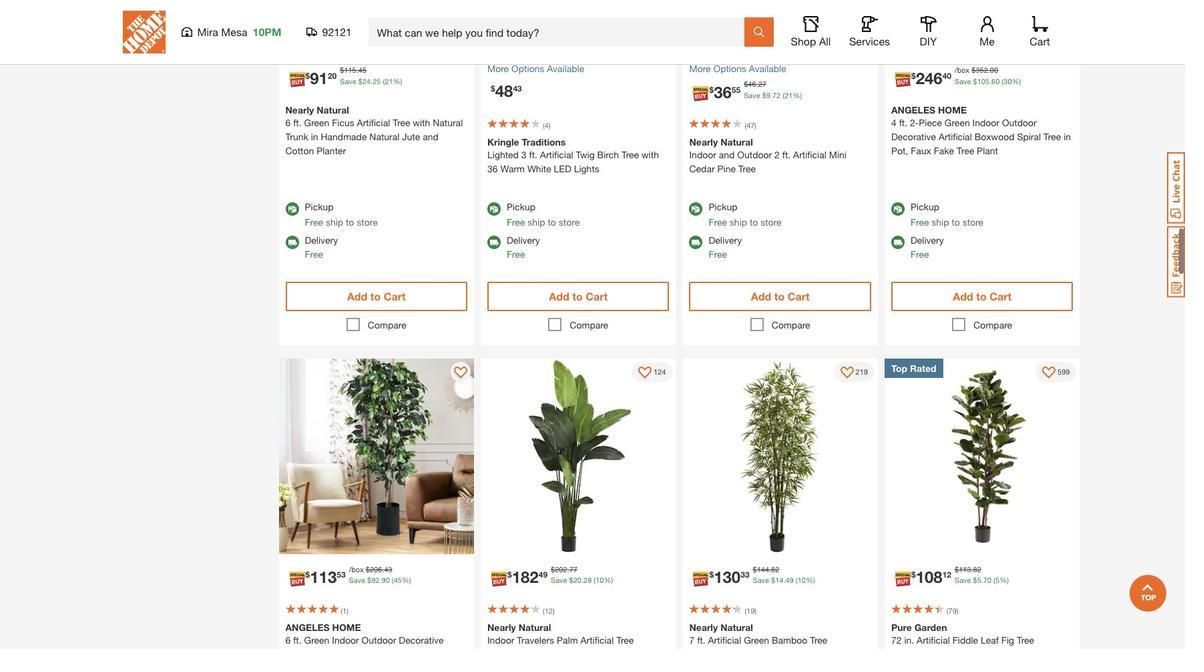 Task type: locate. For each thing, give the bounding box(es) containing it.
pickup for available for pickup image for lighted 3 ft. artificial twig birch tree with 36 warm white led lights
[[507, 201, 536, 213]]

45
[[359, 66, 367, 74], [394, 576, 402, 585]]

12 left $ 113 . 82 save $ 5 . 70 ( 5 %) at the bottom of page
[[943, 570, 952, 580]]

tree right birch
[[622, 149, 639, 161]]

cart for "add to cart" button related to indoor and outdoor 2 ft. artificial mini cedar pine tree available for pickup image
[[788, 290, 810, 303]]

indoor inside the angeles home 4 ft. 2-piece green indoor outdoor decorative artificial boxwood spiral tree in pot, faux fake tree plant
[[973, 117, 1000, 129]]

nearly inside nearly natural indoor and outdoor 2 ft. artificial mini cedar pine tree
[[690, 137, 718, 148]]

0 vertical spatial outdoor
[[1003, 117, 1037, 129]]

1 horizontal spatial 10
[[798, 576, 806, 585]]

ficus inside nearly natural 6 ft. green ficus artificial tree with natural trunk in handmade natural jute and cotton planter
[[332, 117, 354, 129]]

ft. for nearly natural 6 ft. green ficus artificial tree with natural trunk in handmade natural jute and cotton planter
[[293, 117, 302, 129]]

1 more options available from the left
[[488, 63, 585, 74]]

1 available shipping image from the left
[[488, 236, 501, 249]]

$ 91 20
[[306, 69, 337, 87]]

49 inside $ 144 . 82 save $ 14 . 49 ( 10 %)
[[786, 576, 794, 585]]

home inside 'angeles home 6 ft. green indoor outdoor decorative artificial ficus tree plant in pot, faux fak'
[[332, 622, 361, 633]]

( right 90
[[392, 576, 394, 585]]

82 inside $ 144 . 82 save $ 14 . 49 ( 10 %)
[[772, 565, 780, 574]]

3 compare from the left
[[772, 320, 811, 331]]

4 add to cart button from the left
[[892, 282, 1074, 312]]

0 horizontal spatial 10
[[596, 576, 604, 585]]

green down 19
[[744, 635, 769, 646]]

4 delivery from the left
[[911, 235, 944, 246]]

113
[[959, 565, 972, 574], [310, 568, 337, 587]]

113 right $ 108 12
[[959, 565, 972, 574]]

82 right $ 108 12
[[974, 565, 982, 574]]

72 inside pure garden 72 in. artificial fiddle leaf fig tree
[[892, 635, 902, 646]]

more options available for traditions
[[488, 63, 585, 74]]

%) inside $ 202 . 77 save $ 20 . 28 ( 10 %)
[[604, 576, 613, 585]]

1 add from the left
[[347, 290, 368, 303]]

indoor up cedar
[[690, 149, 717, 161]]

2 horizontal spatial display image
[[1043, 367, 1056, 380]]

4 up traditions
[[545, 121, 549, 130]]

0 horizontal spatial available shipping image
[[286, 236, 299, 249]]

2 more options available from the left
[[690, 63, 787, 74]]

birch
[[598, 149, 619, 161]]

4 pickup from the left
[[911, 201, 940, 213]]

%) right 28
[[604, 576, 613, 585]]

2 options from the left
[[714, 63, 747, 74]]

artificial inside nearly natural 6 ft. green ficus artificial tree with natural trunk in handmade natural jute and cotton planter
[[357, 117, 390, 129]]

1 available for pickup image from the left
[[488, 203, 501, 216]]

spiral
[[1018, 131, 1041, 143]]

113 left 92
[[310, 568, 337, 587]]

0 horizontal spatial 43
[[384, 565, 393, 574]]

traditions
[[522, 137, 566, 148]]

( inside /box $ 206 . 43 save $ 92 . 90 ( 45 %)
[[392, 576, 394, 585]]

) up nearly natural indoor travelers palm artificial tree
[[553, 606, 555, 615]]

indoor down the "1"
[[332, 635, 359, 646]]

3 display image from the left
[[1043, 367, 1056, 380]]

1 5 from the left
[[978, 576, 982, 585]]

4 add from the left
[[953, 290, 974, 303]]

plant
[[977, 145, 999, 157], [366, 649, 388, 649]]

add to cart
[[347, 290, 406, 303], [549, 290, 608, 303], [751, 290, 810, 303], [953, 290, 1012, 303]]

1 delivery from the left
[[305, 235, 338, 246]]

14
[[776, 576, 784, 585]]

options up 55
[[714, 63, 747, 74]]

tree inside nearly natural indoor travelers palm artificial tree
[[617, 635, 634, 646]]

2 add to cart from the left
[[549, 290, 608, 303]]

47
[[747, 121, 755, 130]]

1 82 from the left
[[772, 565, 780, 574]]

2 compare from the left
[[570, 320, 609, 331]]

3 available for pickup image from the left
[[892, 203, 905, 216]]

pickup free ship to store for indoor and outdoor 2 ft. artificial mini cedar pine tree image on the top of page
[[709, 201, 782, 228]]

and up pine
[[719, 149, 735, 161]]

tree right fig
[[1017, 635, 1035, 646]]

delivery
[[305, 235, 338, 246], [507, 235, 540, 246], [709, 235, 742, 246], [911, 235, 944, 246]]

5 right 70
[[996, 576, 1000, 585]]

save inside $ 46 . 27 save $ 9 . 72 ( 21 %)
[[744, 91, 761, 99]]

113 for $ 113 . 82 save $ 5 . 70 ( 5 %)
[[959, 565, 972, 574]]

0 horizontal spatial available for pickup image
[[488, 203, 501, 216]]

( inside $ 115 . 45 save $ 24 . 25 ( 21 %)
[[383, 77, 385, 85]]

natural
[[317, 104, 349, 116], [433, 117, 463, 129], [370, 131, 400, 143], [721, 137, 753, 148], [519, 622, 551, 633], [721, 622, 753, 633]]

1 horizontal spatial home
[[938, 104, 967, 116]]

1 more options available link from the left
[[488, 62, 670, 76]]

49 left "202"
[[539, 570, 548, 580]]

0 horizontal spatial available shipping image
[[488, 236, 501, 249]]

2 delivery free from the left
[[507, 235, 540, 260]]

( up nearly natural indoor travelers palm artificial tree
[[543, 606, 545, 615]]

2 6 from the top
[[286, 635, 291, 646]]

1 vertical spatial 43
[[384, 565, 393, 574]]

( right the 60
[[1002, 77, 1004, 85]]

.
[[357, 66, 359, 74], [988, 66, 990, 74], [371, 77, 373, 85], [990, 77, 992, 85], [757, 80, 759, 88], [771, 91, 773, 99], [382, 565, 384, 574], [567, 565, 570, 574], [770, 565, 772, 574], [972, 565, 974, 574], [380, 576, 382, 585], [582, 576, 584, 585], [784, 576, 786, 585], [982, 576, 984, 585]]

pickup free ship to store down the white
[[507, 201, 580, 228]]

1 horizontal spatial available shipping image
[[892, 236, 905, 249]]

3 add from the left
[[751, 290, 772, 303]]

1 vertical spatial plant
[[366, 649, 388, 649]]

green
[[304, 117, 330, 129], [945, 117, 970, 129], [304, 635, 330, 646], [744, 635, 769, 646]]

2 pickup from the left
[[507, 201, 536, 213]]

add to cart button for indoor and outdoor 2 ft. artificial mini cedar pine tree available for pickup image
[[690, 282, 872, 312]]

0 horizontal spatial more
[[488, 63, 509, 74]]

3 pickup free ship to store from the left
[[709, 201, 782, 228]]

ft. inside the angeles home 4 ft. 2-piece green indoor outdoor decorative artificial boxwood spiral tree in pot, faux fake tree plant
[[899, 117, 908, 129]]

ft. for angeles home 4 ft. 2-piece green indoor outdoor decorative artificial boxwood spiral tree in pot, faux fake tree plant
[[899, 117, 908, 129]]

$ 46 . 27 save $ 9 . 72 ( 21 %)
[[744, 80, 802, 99]]

1 horizontal spatial pot,
[[892, 145, 909, 157]]

0 horizontal spatial 5
[[978, 576, 982, 585]]

49 right "14"
[[786, 576, 794, 585]]

available down what can we help you find today? search field
[[547, 63, 585, 74]]

more for nearly natural indoor and outdoor 2 ft. artificial mini cedar pine tree
[[690, 63, 711, 74]]

pickup free ship to store right available for pickup icon
[[305, 201, 378, 228]]

%) inside /box $ 352 . 00 save $ 105 . 60 ( 30 %)
[[1012, 77, 1022, 85]]

angeles for 2-
[[892, 104, 936, 116]]

6 for 6 ft. green indoor outdoor decorative artificial ficus tree plant in pot, faux fak
[[286, 635, 291, 646]]

travelers
[[517, 635, 554, 646]]

246
[[916, 69, 943, 87]]

display image inside 599 dropdown button
[[1043, 367, 1056, 380]]

and
[[423, 131, 439, 143], [719, 149, 735, 161]]

save inside $ 113 . 82 save $ 5 . 70 ( 5 %)
[[955, 576, 972, 585]]

3 pickup from the left
[[709, 201, 738, 213]]

%) right "14"
[[806, 576, 815, 585]]

available shipping image for available for pickup image for lighted 3 ft. artificial twig birch tree with 36 warm white led lights
[[488, 236, 501, 249]]

save for 36
[[744, 91, 761, 99]]

0 horizontal spatial more options available link
[[488, 62, 670, 76]]

1 available shipping image from the left
[[286, 236, 299, 249]]

%) inside $ 144 . 82 save $ 14 . 49 ( 10 %)
[[806, 576, 815, 585]]

92121
[[322, 25, 352, 38]]

40
[[943, 71, 952, 81]]

free
[[305, 217, 323, 228], [507, 217, 525, 228], [709, 217, 727, 228], [911, 217, 929, 228], [305, 249, 323, 260], [507, 249, 525, 260], [709, 249, 727, 260], [911, 249, 929, 260]]

natural inside nearly natural indoor travelers palm artificial tree
[[519, 622, 551, 633]]

4 add to cart from the left
[[953, 290, 1012, 303]]

2 delivery from the left
[[507, 235, 540, 246]]

natural for nearly natural indoor and outdoor 2 ft. artificial mini cedar pine tree
[[721, 137, 753, 148]]

1 horizontal spatial decorative
[[892, 131, 937, 143]]

108
[[916, 568, 943, 587]]

save inside $ 115 . 45 save $ 24 . 25 ( 21 %)
[[340, 77, 356, 85]]

nearly inside nearly natural indoor travelers palm artificial tree
[[488, 622, 516, 633]]

kringle
[[488, 137, 519, 148]]

store for indoor and outdoor 2 ft. artificial mini cedar pine tree available for pickup image
[[761, 217, 782, 228]]

tree down '( 1 )'
[[346, 649, 364, 649]]

indoor up boxwood
[[973, 117, 1000, 129]]

more options available up 46
[[690, 63, 787, 74]]

add
[[347, 290, 368, 303], [549, 290, 570, 303], [751, 290, 772, 303], [953, 290, 974, 303]]

pot,
[[892, 145, 909, 157], [400, 649, 417, 649]]

pickup free ship to store for the lighted 3 ft. artificial twig birch tree with 36 warm white led lights image
[[507, 201, 580, 228]]

in.
[[905, 635, 915, 646]]

2 available for pickup image from the left
[[690, 203, 703, 216]]

/box right 53
[[349, 565, 364, 574]]

available shipping image
[[488, 236, 501, 249], [892, 236, 905, 249]]

indoor left travelers
[[488, 635, 515, 646]]

cart link
[[1026, 16, 1055, 48]]

) for 108
[[957, 606, 959, 615]]

0 horizontal spatial 36
[[488, 163, 498, 175]]

219
[[856, 367, 868, 376]]

plant inside the angeles home 4 ft. 2-piece green indoor outdoor decorative artificial boxwood spiral tree in pot, faux fake tree plant
[[977, 145, 999, 157]]

( up nearly natural indoor and outdoor 2 ft. artificial mini cedar pine tree
[[745, 121, 747, 130]]

/box inside /box $ 206 . 43 save $ 92 . 90 ( 45 %)
[[349, 565, 364, 574]]

36
[[714, 83, 732, 101], [488, 163, 498, 175]]

tree right palm
[[617, 635, 634, 646]]

fig
[[1002, 635, 1015, 646]]

mini
[[829, 149, 847, 161]]

( up garden
[[947, 606, 949, 615]]

1 store from the left
[[357, 217, 378, 228]]

21 for 91
[[385, 77, 393, 85]]

nearly up trunk
[[286, 104, 314, 116]]

angeles for green
[[286, 622, 330, 633]]

outdoor down 92
[[362, 635, 396, 646]]

natural for nearly natural 6 ft. green ficus artificial tree with natural trunk in handmade natural jute and cotton planter
[[317, 104, 349, 116]]

%) right 9
[[793, 91, 802, 99]]

0 horizontal spatial /box
[[349, 565, 364, 574]]

nearly up cedar
[[690, 137, 718, 148]]

angeles down $ 113 53
[[286, 622, 330, 633]]

home up 'piece'
[[938, 104, 967, 116]]

natural inside nearly natural indoor and outdoor 2 ft. artificial mini cedar pine tree
[[721, 137, 753, 148]]

2 display image from the left
[[841, 367, 854, 380]]

save right 40
[[955, 77, 972, 85]]

0 horizontal spatial with
[[413, 117, 430, 129]]

21 inside $ 46 . 27 save $ 9 . 72 ( 21 %)
[[785, 91, 793, 99]]

1 vertical spatial /box
[[349, 565, 364, 574]]

1 available from the left
[[547, 63, 585, 74]]

1 horizontal spatial in
[[390, 649, 398, 649]]

1 10 from the left
[[596, 576, 604, 585]]

4 store from the left
[[963, 217, 984, 228]]

home inside the angeles home 4 ft. 2-piece green indoor outdoor decorative artificial boxwood spiral tree in pot, faux fake tree plant
[[938, 104, 967, 116]]

2 available shipping image from the left
[[892, 236, 905, 249]]

$ inside $ 108 12
[[912, 570, 916, 580]]

72 left in.
[[892, 635, 902, 646]]

21 right 25
[[385, 77, 393, 85]]

0 vertical spatial decorative
[[892, 131, 937, 143]]

60
[[992, 77, 1000, 85]]

2 more from the left
[[690, 63, 711, 74]]

1 horizontal spatial 20
[[574, 576, 582, 585]]

more options available
[[488, 63, 585, 74], [690, 63, 787, 74]]

0 horizontal spatial display image
[[454, 367, 468, 380]]

options up $ 48 43
[[512, 63, 545, 74]]

delivery free for available for pickup icon
[[305, 235, 338, 260]]

%) for 108
[[1000, 576, 1009, 585]]

( 12 )
[[543, 606, 555, 615]]

available for pickup image
[[286, 203, 299, 216]]

artificial
[[357, 117, 390, 129], [939, 131, 972, 143], [540, 149, 574, 161], [794, 149, 827, 161], [581, 635, 614, 646], [708, 635, 742, 646], [917, 635, 950, 646], [286, 649, 319, 649]]

130
[[714, 568, 741, 587]]

0 horizontal spatial 72
[[773, 91, 781, 99]]

available shipping image for available for pickup icon
[[286, 236, 299, 249]]

available shipping image
[[286, 236, 299, 249], [690, 236, 703, 249]]

1 vertical spatial ficus
[[321, 649, 344, 649]]

1 vertical spatial 45
[[394, 576, 402, 585]]

tree inside kringle traditions lighted 3 ft. artificial twig birch tree with 36 warm white led lights
[[622, 149, 639, 161]]

3 delivery from the left
[[709, 235, 742, 246]]

0 vertical spatial with
[[413, 117, 430, 129]]

save down "144"
[[753, 576, 770, 585]]

1 horizontal spatial options
[[714, 63, 747, 74]]

0 horizontal spatial 4
[[545, 121, 549, 130]]

2 add from the left
[[549, 290, 570, 303]]

home for piece
[[938, 104, 967, 116]]

36 left 46
[[714, 83, 732, 101]]

202
[[555, 565, 567, 574]]

pickup free ship to store
[[305, 201, 378, 228], [507, 201, 580, 228], [709, 201, 782, 228], [911, 201, 984, 228]]

more options available up $ 48 43
[[488, 63, 585, 74]]

2 10 from the left
[[798, 576, 806, 585]]

pickup free ship to store for 4 ft. 2-piece green indoor outdoor decorative artificial boxwood spiral tree in pot, faux fake tree plant image
[[911, 201, 984, 228]]

45 inside $ 115 . 45 save $ 24 . 25 ( 21 %)
[[359, 66, 367, 74]]

0 vertical spatial angeles
[[892, 104, 936, 116]]

available up 27
[[749, 63, 787, 74]]

green down $ 113 53
[[304, 635, 330, 646]]

tree right bamboo
[[810, 635, 828, 646]]

1 vertical spatial faux
[[420, 649, 440, 649]]

1 horizontal spatial outdoor
[[738, 149, 772, 161]]

27
[[759, 80, 767, 88]]

1 horizontal spatial 5
[[996, 576, 1000, 585]]

4 ft. 2-piece green indoor outdoor decorative artificial boxwood spiral tree in pot, faux fake tree plant image
[[885, 0, 1080, 55]]

4 compare from the left
[[974, 320, 1013, 331]]

outdoor left the 2
[[738, 149, 772, 161]]

( inside $ 202 . 77 save $ 20 . 28 ( 10 %)
[[594, 576, 596, 585]]

1 horizontal spatial 12
[[943, 570, 952, 580]]

1 horizontal spatial 72
[[892, 635, 902, 646]]

cart
[[1030, 35, 1051, 47], [384, 290, 406, 303], [586, 290, 608, 303], [788, 290, 810, 303], [990, 290, 1012, 303]]

0 vertical spatial 21
[[385, 77, 393, 85]]

0 horizontal spatial faux
[[420, 649, 440, 649]]

pickup down pine
[[709, 201, 738, 213]]

1 pickup from the left
[[305, 201, 334, 213]]

53
[[337, 570, 346, 580]]

green up trunk
[[304, 117, 330, 129]]

1 pickup free ship to store from the left
[[305, 201, 378, 228]]

21 inside $ 115 . 45 save $ 24 . 25 ( 21 %)
[[385, 77, 393, 85]]

( 1 )
[[341, 606, 349, 615]]

save left 70
[[955, 576, 972, 585]]

more up 48
[[488, 63, 509, 74]]

2 add to cart button from the left
[[488, 282, 670, 312]]

3 store from the left
[[761, 217, 782, 228]]

0 horizontal spatial 82
[[772, 565, 780, 574]]

more options available for natural
[[690, 63, 787, 74]]

0 vertical spatial plant
[[977, 145, 999, 157]]

2 available shipping image from the left
[[690, 236, 703, 249]]

0 horizontal spatial 20
[[328, 71, 337, 81]]

1 horizontal spatial available for pickup image
[[690, 203, 703, 216]]

%) right 70
[[1000, 576, 1009, 585]]

more options available link up $ 46 . 27 save $ 9 . 72 ( 21 %)
[[690, 62, 872, 76]]

3 ship from the left
[[730, 217, 747, 228]]

1 horizontal spatial more
[[690, 63, 711, 74]]

delivery for available shipping image corresponding to available for pickup icon
[[305, 235, 338, 246]]

219 button
[[834, 362, 875, 382]]

1 horizontal spatial available
[[749, 63, 787, 74]]

4 delivery free from the left
[[911, 235, 944, 260]]

0 vertical spatial faux
[[911, 145, 932, 157]]

led
[[554, 163, 572, 175]]

1 vertical spatial 6
[[286, 635, 291, 646]]

0 horizontal spatial outdoor
[[362, 635, 396, 646]]

home
[[938, 104, 967, 116], [332, 622, 361, 633]]

palm
[[557, 635, 578, 646]]

0 vertical spatial home
[[938, 104, 967, 116]]

available
[[547, 63, 585, 74], [749, 63, 787, 74]]

tree
[[393, 117, 410, 129], [1044, 131, 1062, 143], [957, 145, 975, 157], [622, 149, 639, 161], [739, 163, 756, 175], [617, 635, 634, 646], [810, 635, 828, 646], [1017, 635, 1035, 646], [346, 649, 364, 649]]

82 inside $ 113 . 82 save $ 5 . 70 ( 5 %)
[[974, 565, 982, 574]]

1 vertical spatial home
[[332, 622, 361, 633]]

) up nearly natural 7 ft. artificial green bamboo tree
[[755, 606, 757, 615]]

add to cart button for third available for pickup image from the left
[[892, 282, 1074, 312]]

2 horizontal spatial outdoor
[[1003, 117, 1037, 129]]

display image for 599
[[1043, 367, 1056, 380]]

10
[[596, 576, 604, 585], [798, 576, 806, 585]]

( right 70
[[994, 576, 996, 585]]

1 vertical spatial and
[[719, 149, 735, 161]]

ft. inside nearly natural 6 ft. green ficus artificial tree with natural trunk in handmade natural jute and cotton planter
[[293, 117, 302, 129]]

feedback link image
[[1168, 226, 1186, 298]]

10 right 28
[[596, 576, 604, 585]]

1 more from the left
[[488, 63, 509, 74]]

4
[[892, 117, 897, 129], [545, 121, 549, 130]]

1 options from the left
[[512, 63, 545, 74]]

3 add to cart button from the left
[[690, 282, 872, 312]]

0 horizontal spatial pot,
[[400, 649, 417, 649]]

1 vertical spatial decorative
[[399, 635, 444, 646]]

1 delivery free from the left
[[305, 235, 338, 260]]

tree right pine
[[739, 163, 756, 175]]

0 horizontal spatial 45
[[359, 66, 367, 74]]

1 horizontal spatial more options available link
[[690, 62, 872, 76]]

0 horizontal spatial angeles
[[286, 622, 330, 633]]

ft. inside nearly natural 7 ft. artificial green bamboo tree
[[697, 635, 706, 646]]

28
[[584, 576, 592, 585]]

available for kringle traditions
[[547, 63, 585, 74]]

home down '( 1 )'
[[332, 622, 361, 633]]

nearly inside nearly natural 6 ft. green ficus artificial tree with natural trunk in handmade natural jute and cotton planter
[[286, 104, 314, 116]]

( right 9
[[783, 91, 785, 99]]

$ inside $ 246 40
[[912, 71, 916, 81]]

pot, inside 'angeles home 6 ft. green indoor outdoor decorative artificial ficus tree plant in pot, faux fak'
[[400, 649, 417, 649]]

pickup right available for pickup icon
[[305, 201, 334, 213]]

0 vertical spatial /box
[[955, 66, 970, 74]]

nearly natural indoor travelers palm artificial tree
[[488, 622, 634, 646]]

2 vertical spatial outdoor
[[362, 635, 396, 646]]

43
[[513, 84, 522, 94], [384, 565, 393, 574]]

nearly for nearly natural indoor travelers palm artificial tree
[[488, 622, 516, 633]]

pickup down warm
[[507, 201, 536, 213]]

1 horizontal spatial with
[[642, 149, 659, 161]]

( right 25
[[383, 77, 385, 85]]

add for available for pickup icon
[[347, 290, 368, 303]]

43 inside /box $ 206 . 43 save $ 92 . 90 ( 45 %)
[[384, 565, 393, 574]]

10 for 182
[[596, 576, 604, 585]]

compare
[[368, 320, 407, 331], [570, 320, 609, 331], [772, 320, 811, 331], [974, 320, 1013, 331]]

natural for nearly natural indoor travelers palm artificial tree
[[519, 622, 551, 633]]

1 6 from the top
[[286, 117, 291, 129]]

lighted 3 ft. artificial twig birch tree with 36 warm white led lights image
[[481, 0, 676, 55]]

4 pickup free ship to store from the left
[[911, 201, 984, 228]]

43 up kringle
[[513, 84, 522, 94]]

1 add to cart button from the left
[[286, 282, 468, 312]]

1 horizontal spatial faux
[[911, 145, 932, 157]]

3 delivery free from the left
[[709, 235, 742, 260]]

12
[[943, 570, 952, 580], [545, 606, 553, 615]]

0 vertical spatial 45
[[359, 66, 367, 74]]

%) right 25
[[393, 77, 402, 85]]

45 up the 24
[[359, 66, 367, 74]]

1 horizontal spatial 82
[[974, 565, 982, 574]]

0 vertical spatial 12
[[943, 570, 952, 580]]

1 vertical spatial with
[[642, 149, 659, 161]]

1 horizontal spatial angeles
[[892, 104, 936, 116]]

5 left 70
[[978, 576, 982, 585]]

save down 46
[[744, 91, 761, 99]]

and right jute at the left of page
[[423, 131, 439, 143]]

0 vertical spatial 72
[[773, 91, 781, 99]]

artificial inside 'angeles home 6 ft. green indoor outdoor decorative artificial ficus tree plant in pot, faux fak'
[[286, 649, 319, 649]]

ship
[[326, 217, 343, 228], [528, 217, 545, 228], [730, 217, 747, 228], [932, 217, 950, 228]]

$ 202 . 77 save $ 20 . 28 ( 10 %)
[[551, 565, 613, 585]]

compare for third available for pickup image from the left "add to cart" button
[[974, 320, 1013, 331]]

0 horizontal spatial more options available
[[488, 63, 585, 74]]

decorative
[[892, 131, 937, 143], [399, 635, 444, 646]]

available shipping image for third available for pickup image from the left
[[892, 236, 905, 249]]

10 inside $ 144 . 82 save $ 14 . 49 ( 10 %)
[[798, 576, 806, 585]]

angeles inside the angeles home 4 ft. 2-piece green indoor outdoor decorative artificial boxwood spiral tree in pot, faux fake tree plant
[[892, 104, 936, 116]]

%) inside $ 115 . 45 save $ 24 . 25 ( 21 %)
[[393, 77, 402, 85]]

tree up jute at the left of page
[[393, 117, 410, 129]]

available for nearly natural
[[749, 63, 787, 74]]

1 compare from the left
[[368, 320, 407, 331]]

tree inside nearly natural 6 ft. green ficus artificial tree with natural trunk in handmade natural jute and cotton planter
[[393, 117, 410, 129]]

0 horizontal spatial 12
[[545, 606, 553, 615]]

nearly down 182
[[488, 622, 516, 633]]

1 horizontal spatial 21
[[785, 91, 793, 99]]

2 pickup free ship to store from the left
[[507, 201, 580, 228]]

1 vertical spatial pot,
[[400, 649, 417, 649]]

2 ship from the left
[[528, 217, 545, 228]]

pickup free ship to store down fake
[[911, 201, 984, 228]]

outdoor up spiral
[[1003, 117, 1037, 129]]

45 right 90
[[394, 576, 402, 585]]

ficus
[[332, 117, 354, 129], [321, 649, 344, 649]]

ship for available for pickup icon
[[326, 217, 343, 228]]

display image
[[454, 367, 468, 380], [841, 367, 854, 380], [1043, 367, 1056, 380]]

$ 246 40
[[912, 69, 952, 87]]

more options available link down what can we help you find today? search field
[[488, 62, 670, 76]]

1 horizontal spatial plant
[[977, 145, 999, 157]]

1 horizontal spatial 113
[[959, 565, 972, 574]]

more
[[488, 63, 509, 74], [690, 63, 711, 74]]

0 horizontal spatial and
[[423, 131, 439, 143]]

82 for 108
[[974, 565, 982, 574]]

1 horizontal spatial available shipping image
[[690, 236, 703, 249]]

add to cart button for available for pickup icon
[[286, 282, 468, 312]]

save inside $ 202 . 77 save $ 20 . 28 ( 10 %)
[[551, 576, 567, 585]]

with right birch
[[642, 149, 659, 161]]

pickup free ship to store down pine
[[709, 201, 782, 228]]

) up nearly natural indoor and outdoor 2 ft. artificial mini cedar pine tree
[[755, 121, 757, 130]]

store for available for pickup icon
[[357, 217, 378, 228]]

services
[[850, 35, 890, 47]]

1 horizontal spatial more options available
[[690, 63, 787, 74]]

leaf
[[981, 635, 999, 646]]

add to cart button
[[286, 282, 468, 312], [488, 282, 670, 312], [690, 282, 872, 312], [892, 282, 1074, 312]]

113 inside $ 113 . 82 save $ 5 . 70 ( 5 %)
[[959, 565, 972, 574]]

0 vertical spatial 36
[[714, 83, 732, 101]]

add for indoor and outdoor 2 ft. artificial mini cedar pine tree available for pickup image
[[751, 290, 772, 303]]

%) right the 60
[[1012, 77, 1022, 85]]

6 inside nearly natural 6 ft. green ficus artificial tree with natural trunk in handmade natural jute and cotton planter
[[286, 117, 291, 129]]

0 vertical spatial 43
[[513, 84, 522, 94]]

$ 113 . 82 save $ 5 . 70 ( 5 %)
[[955, 565, 1009, 585]]

save down 115 on the left top
[[340, 77, 356, 85]]

$
[[340, 66, 344, 74], [972, 66, 976, 74], [306, 71, 310, 81], [912, 71, 916, 81], [359, 77, 363, 85], [974, 77, 978, 85], [744, 80, 748, 88], [491, 84, 495, 94], [710, 85, 714, 95], [763, 91, 767, 99], [366, 565, 370, 574], [551, 565, 555, 574], [753, 565, 757, 574], [955, 565, 959, 574], [306, 570, 310, 580], [508, 570, 512, 580], [710, 570, 714, 580], [912, 570, 916, 580], [367, 576, 372, 585], [570, 576, 574, 585], [772, 576, 776, 585], [974, 576, 978, 585]]

1 vertical spatial 36
[[488, 163, 498, 175]]

12 inside $ 108 12
[[943, 570, 952, 580]]

1 horizontal spatial 45
[[394, 576, 402, 585]]

9
[[767, 91, 771, 99]]

4 left 2-
[[892, 117, 897, 129]]

20 inside $ 91 20
[[328, 71, 337, 81]]

/box inside /box $ 352 . 00 save $ 105 . 60 ( 30 %)
[[955, 66, 970, 74]]

0 vertical spatial 20
[[328, 71, 337, 81]]

1 horizontal spatial 4
[[892, 117, 897, 129]]

%)
[[393, 77, 402, 85], [1012, 77, 1022, 85], [793, 91, 802, 99], [402, 576, 411, 585], [604, 576, 613, 585], [806, 576, 815, 585], [1000, 576, 1009, 585]]

0 horizontal spatial in
[[311, 131, 318, 143]]

1 horizontal spatial and
[[719, 149, 735, 161]]

1 vertical spatial outdoor
[[738, 149, 772, 161]]

1 add to cart from the left
[[347, 290, 406, 303]]

angeles up 2-
[[892, 104, 936, 116]]

compare for "add to cart" button related to available for pickup image for lighted 3 ft. artificial twig birch tree with 36 warm white led lights
[[570, 320, 609, 331]]

nearly inside nearly natural 7 ft. artificial green bamboo tree
[[690, 622, 718, 633]]

) for 130
[[755, 606, 757, 615]]

1 horizontal spatial 43
[[513, 84, 522, 94]]

4 ship from the left
[[932, 217, 950, 228]]

12 up nearly natural indoor travelers palm artificial tree
[[545, 606, 553, 615]]

1 vertical spatial angeles
[[286, 622, 330, 633]]

2 82 from the left
[[974, 565, 982, 574]]

2 available from the left
[[749, 63, 787, 74]]

tree inside nearly natural indoor and outdoor 2 ft. artificial mini cedar pine tree
[[739, 163, 756, 175]]

1 ship from the left
[[326, 217, 343, 228]]

0 vertical spatial ficus
[[332, 117, 354, 129]]

save right 53
[[349, 576, 365, 585]]

0 vertical spatial pot,
[[892, 145, 909, 157]]

0 horizontal spatial available
[[547, 63, 585, 74]]

/box right 40
[[955, 66, 970, 74]]

save
[[340, 77, 356, 85], [955, 77, 972, 85], [744, 91, 761, 99], [349, 576, 365, 585], [551, 576, 567, 585], [753, 576, 770, 585], [955, 576, 972, 585]]

1 horizontal spatial 49
[[786, 576, 794, 585]]

0 vertical spatial 6
[[286, 117, 291, 129]]

green right 'piece'
[[945, 117, 970, 129]]

0 horizontal spatial decorative
[[399, 635, 444, 646]]

2 more options available link from the left
[[690, 62, 872, 76]]

%) inside $ 113 . 82 save $ 5 . 70 ( 5 %)
[[1000, 576, 1009, 585]]

0 horizontal spatial 113
[[310, 568, 337, 587]]

2 store from the left
[[559, 217, 580, 228]]

%) inside $ 46 . 27 save $ 9 . 72 ( 21 %)
[[793, 91, 802, 99]]

4 inside the angeles home 4 ft. 2-piece green indoor outdoor decorative artificial boxwood spiral tree in pot, faux fake tree plant
[[892, 117, 897, 129]]

delivery free for third available for pickup image from the left
[[911, 235, 944, 260]]

available for pickup image for indoor and outdoor 2 ft. artificial mini cedar pine tree
[[690, 203, 703, 216]]

nearly up 7
[[690, 622, 718, 633]]

available for pickup image
[[488, 203, 501, 216], [690, 203, 703, 216], [892, 203, 905, 216]]

options
[[512, 63, 545, 74], [714, 63, 747, 74]]

( right "14"
[[796, 576, 798, 585]]

faux inside the angeles home 4 ft. 2-piece green indoor outdoor decorative artificial boxwood spiral tree in pot, faux fake tree plant
[[911, 145, 932, 157]]

( inside $ 46 . 27 save $ 9 . 72 ( 21 %)
[[783, 91, 785, 99]]

more options available link
[[488, 62, 670, 76], [690, 62, 872, 76]]

0 horizontal spatial plant
[[366, 649, 388, 649]]

20 left 28
[[574, 576, 582, 585]]

599 button
[[1036, 362, 1077, 382]]

72 right 9
[[773, 91, 781, 99]]

49 inside $ 182 49
[[539, 570, 548, 580]]

ficus down the "1"
[[321, 649, 344, 649]]

green inside nearly natural 7 ft. artificial green bamboo tree
[[744, 635, 769, 646]]

1 horizontal spatial display image
[[841, 367, 854, 380]]

pot, inside the angeles home 4 ft. 2-piece green indoor outdoor decorative artificial boxwood spiral tree in pot, faux fake tree plant
[[892, 145, 909, 157]]

49
[[539, 570, 548, 580], [786, 576, 794, 585]]

2 horizontal spatial in
[[1064, 131, 1071, 143]]

) up traditions
[[549, 121, 551, 130]]

natural inside nearly natural 7 ft. artificial green bamboo tree
[[721, 622, 753, 633]]

70
[[984, 576, 992, 585]]

1 vertical spatial 20
[[574, 576, 582, 585]]

ficus up handmade
[[332, 117, 354, 129]]

pickup down fake
[[911, 201, 940, 213]]

6 inside 'angeles home 6 ft. green indoor outdoor decorative artificial ficus tree plant in pot, faux fak'
[[286, 635, 291, 646]]

3 add to cart from the left
[[751, 290, 810, 303]]

0 horizontal spatial home
[[332, 622, 361, 633]]



Task type: vqa. For each thing, say whether or not it's contained in the screenshot.
Answer This Question link for will
no



Task type: describe. For each thing, give the bounding box(es) containing it.
indoor and outdoor 2 ft. artificial mini cedar pine tree image
[[683, 0, 878, 55]]

lights
[[574, 163, 600, 175]]

( 4 )
[[543, 121, 551, 130]]

79
[[949, 606, 957, 615]]

add to cart for third available for pickup image from the left
[[953, 290, 1012, 303]]

natural for nearly natural 7 ft. artificial green bamboo tree
[[721, 622, 753, 633]]

shop all button
[[790, 16, 833, 48]]

1 horizontal spatial 36
[[714, 83, 732, 101]]

tree right fake
[[957, 145, 975, 157]]

352
[[976, 66, 988, 74]]

nearly for nearly natural indoor and outdoor 2 ft. artificial mini cedar pine tree
[[690, 137, 718, 148]]

pure garden 72 in. artificial fiddle leaf fig tree
[[892, 622, 1035, 646]]

outdoor inside the angeles home 4 ft. 2-piece green indoor outdoor decorative artificial boxwood spiral tree in pot, faux fake tree plant
[[1003, 117, 1037, 129]]

00
[[990, 66, 999, 74]]

48
[[495, 82, 513, 100]]

and inside nearly natural 6 ft. green ficus artificial tree with natural trunk in handmade natural jute and cotton planter
[[423, 131, 439, 143]]

shop
[[791, 35, 817, 47]]

me
[[980, 35, 995, 47]]

in inside the angeles home 4 ft. 2-piece green indoor outdoor decorative artificial boxwood spiral tree in pot, faux fake tree plant
[[1064, 131, 1071, 143]]

more options available link for traditions
[[488, 62, 670, 76]]

/box for 113
[[349, 565, 364, 574]]

3
[[522, 149, 527, 161]]

available shipping image for indoor and outdoor 2 ft. artificial mini cedar pine tree available for pickup image
[[690, 236, 703, 249]]

display image for 219
[[841, 367, 854, 380]]

green inside the angeles home 4 ft. 2-piece green indoor outdoor decorative artificial boxwood spiral tree in pot, faux fake tree plant
[[945, 117, 970, 129]]

shop all
[[791, 35, 831, 47]]

mira mesa 10pm
[[197, 25, 282, 38]]

options for natural
[[714, 63, 747, 74]]

save for 91
[[340, 77, 356, 85]]

pickup for indoor and outdoor 2 ft. artificial mini cedar pine tree available for pickup image
[[709, 201, 738, 213]]

tree right spiral
[[1044, 131, 1062, 143]]

6 ft. green indoor outdoor decorative artificial ficus tree plant in pot, faux fake tree plant image
[[279, 359, 474, 554]]

with inside nearly natural 6 ft. green ficus artificial tree with natural trunk in handmade natural jute and cotton planter
[[413, 117, 430, 129]]

10 for 130
[[798, 576, 806, 585]]

21 for 36
[[785, 91, 793, 99]]

options for traditions
[[512, 63, 545, 74]]

ft. for nearly natural 7 ft. artificial green bamboo tree
[[697, 635, 706, 646]]

$ 36 55
[[710, 83, 741, 101]]

decorative inside the angeles home 4 ft. 2-piece green indoor outdoor decorative artificial boxwood spiral tree in pot, faux fake tree plant
[[892, 131, 937, 143]]

$ inside $ 130 33
[[710, 570, 714, 580]]

( down 53
[[341, 606, 343, 615]]

144
[[757, 565, 770, 574]]

top rated
[[892, 363, 937, 374]]

fake
[[934, 145, 955, 157]]

green inside 'angeles home 6 ft. green indoor outdoor decorative artificial ficus tree plant in pot, faux fak'
[[304, 635, 330, 646]]

mesa
[[221, 25, 247, 38]]

artificial inside nearly natural indoor and outdoor 2 ft. artificial mini cedar pine tree
[[794, 149, 827, 161]]

twig
[[576, 149, 595, 161]]

36 inside kringle traditions lighted 3 ft. artificial twig birch tree with 36 warm white led lights
[[488, 163, 498, 175]]

pickup free ship to store for '6 ft. green ficus artificial tree with natural trunk in handmade natural jute and cotton planter' image
[[305, 201, 378, 228]]

ft. inside kringle traditions lighted 3 ft. artificial twig birch tree with 36 warm white led lights
[[529, 149, 538, 161]]

jute
[[402, 131, 420, 143]]

me button
[[966, 16, 1009, 48]]

What can we help you find today? search field
[[377, 18, 744, 46]]

pure
[[892, 622, 912, 633]]

( up nearly natural 7 ft. artificial green bamboo tree
[[745, 606, 747, 615]]

20 inside $ 202 . 77 save $ 20 . 28 ( 10 %)
[[574, 576, 582, 585]]

72 inside $ 46 . 27 save $ 9 . 72 ( 21 %)
[[773, 91, 781, 99]]

angeles home 4 ft. 2-piece green indoor outdoor decorative artificial boxwood spiral tree in pot, faux fake tree plant
[[892, 104, 1071, 157]]

( 79 )
[[947, 606, 959, 615]]

warm
[[501, 163, 525, 175]]

outdoor inside nearly natural indoor and outdoor 2 ft. artificial mini cedar pine tree
[[738, 149, 772, 161]]

artificial inside pure garden 72 in. artificial fiddle leaf fig tree
[[917, 635, 950, 646]]

bamboo
[[772, 635, 808, 646]]

pine
[[718, 163, 736, 175]]

artificial inside nearly natural indoor travelers palm artificial tree
[[581, 635, 614, 646]]

$ inside $ 182 49
[[508, 570, 512, 580]]

$ 115 . 45 save $ 24 . 25 ( 21 %)
[[340, 66, 402, 85]]

artificial inside kringle traditions lighted 3 ft. artificial twig birch tree with 36 warm white led lights
[[540, 149, 574, 161]]

mira
[[197, 25, 218, 38]]

2
[[775, 149, 780, 161]]

add for third available for pickup image from the left
[[953, 290, 974, 303]]

7 ft. artificial green bamboo tree image
[[683, 359, 878, 554]]

more options available link for natural
[[690, 62, 872, 76]]

plant inside 'angeles home 6 ft. green indoor outdoor decorative artificial ficus tree plant in pot, faux fak'
[[366, 649, 388, 649]]

ship for third available for pickup image from the left
[[932, 217, 950, 228]]

cart for available for pickup icon's "add to cart" button
[[384, 290, 406, 303]]

add to cart for available for pickup image for lighted 3 ft. artificial twig birch tree with 36 warm white led lights
[[549, 290, 608, 303]]

live chat image
[[1168, 152, 1186, 224]]

/box $ 206 . 43 save $ 92 . 90 ( 45 %)
[[349, 565, 411, 585]]

24
[[363, 77, 371, 85]]

( inside $ 144 . 82 save $ 14 . 49 ( 10 %)
[[796, 576, 798, 585]]

$ 182 49
[[508, 568, 548, 587]]

30
[[1004, 77, 1012, 85]]

ship for indoor and outdoor 2 ft. artificial mini cedar pine tree available for pickup image
[[730, 217, 747, 228]]

43 inside $ 48 43
[[513, 84, 522, 94]]

nearly for nearly natural 7 ft. artificial green bamboo tree
[[690, 622, 718, 633]]

diy
[[920, 35, 937, 47]]

$ 108 12
[[912, 568, 952, 587]]

ft. inside nearly natural indoor and outdoor 2 ft. artificial mini cedar pine tree
[[783, 149, 791, 161]]

outdoor inside 'angeles home 6 ft. green indoor outdoor decorative artificial ficus tree plant in pot, faux fak'
[[362, 635, 396, 646]]

1 vertical spatial 12
[[545, 606, 553, 615]]

save for 108
[[955, 576, 972, 585]]

599
[[1058, 367, 1070, 376]]

artificial inside nearly natural 7 ft. artificial green bamboo tree
[[708, 635, 742, 646]]

1
[[343, 606, 347, 615]]

124
[[654, 367, 666, 376]]

72 in. artificial fiddle leaf fig tree image
[[885, 359, 1080, 554]]

6 ft. green ficus artificial tree with natural trunk in handmade natural jute and cotton planter image
[[279, 0, 474, 55]]

the home depot logo image
[[123, 11, 165, 53]]

$ inside $ 113 53
[[306, 570, 310, 580]]

( inside $ 113 . 82 save $ 5 . 70 ( 5 %)
[[994, 576, 996, 585]]

2 5 from the left
[[996, 576, 1000, 585]]

ficus inside 'angeles home 6 ft. green indoor outdoor decorative artificial ficus tree plant in pot, faux fak'
[[321, 649, 344, 649]]

tree inside 'angeles home 6 ft. green indoor outdoor decorative artificial ficus tree plant in pot, faux fak'
[[346, 649, 364, 649]]

store for third available for pickup image from the left
[[963, 217, 984, 228]]

delivery for third available for pickup image from the left's available shipping icon
[[911, 235, 944, 246]]

tree inside pure garden 72 in. artificial fiddle leaf fig tree
[[1017, 635, 1035, 646]]

/box for 246
[[955, 66, 970, 74]]

6 for 6 ft. green ficus artificial tree with natural trunk in handmade natural jute and cotton planter
[[286, 117, 291, 129]]

91
[[310, 69, 328, 87]]

save inside /box $ 206 . 43 save $ 92 . 90 ( 45 %)
[[349, 576, 365, 585]]

25
[[373, 77, 381, 85]]

add to cart for available for pickup icon
[[347, 290, 406, 303]]

indoor inside 'angeles home 6 ft. green indoor outdoor decorative artificial ficus tree plant in pot, faux fak'
[[332, 635, 359, 646]]

105
[[978, 77, 990, 85]]

add to cart button for available for pickup image for lighted 3 ft. artificial twig birch tree with 36 warm white led lights
[[488, 282, 670, 312]]

( up traditions
[[543, 121, 545, 130]]

7
[[690, 635, 695, 646]]

$ inside $ 36 55
[[710, 85, 714, 95]]

add to cart for indoor and outdoor 2 ft. artificial mini cedar pine tree available for pickup image
[[751, 290, 810, 303]]

delivery free for indoor and outdoor 2 ft. artificial mini cedar pine tree available for pickup image
[[709, 235, 742, 260]]

1 display image from the left
[[454, 367, 468, 380]]

home for indoor
[[332, 622, 361, 633]]

cart for third available for pickup image from the left "add to cart" button
[[990, 290, 1012, 303]]

46
[[748, 80, 757, 88]]

%) for 36
[[793, 91, 802, 99]]

diy button
[[907, 16, 950, 48]]

$ 130 33
[[710, 568, 750, 587]]

delivery for available shipping icon for available for pickup image for lighted 3 ft. artificial twig birch tree with 36 warm white led lights
[[507, 235, 540, 246]]

$ 113 53
[[306, 568, 346, 587]]

) for 113
[[347, 606, 349, 615]]

) for 182
[[553, 606, 555, 615]]

2-
[[910, 117, 919, 129]]

90
[[382, 576, 390, 585]]

delivery free for available for pickup image for lighted 3 ft. artificial twig birch tree with 36 warm white led lights
[[507, 235, 540, 260]]

( 47 )
[[745, 121, 757, 130]]

faux inside 'angeles home 6 ft. green indoor outdoor decorative artificial ficus tree plant in pot, faux fak'
[[420, 649, 440, 649]]

pickup for available for pickup icon
[[305, 201, 334, 213]]

add for available for pickup image for lighted 3 ft. artificial twig birch tree with 36 warm white led lights
[[549, 290, 570, 303]]

124 button
[[632, 362, 673, 382]]

pickup for third available for pickup image from the left
[[911, 201, 940, 213]]

33
[[741, 570, 750, 580]]

store for available for pickup image for lighted 3 ft. artificial twig birch tree with 36 warm white led lights
[[559, 217, 580, 228]]

in inside nearly natural 6 ft. green ficus artificial tree with natural trunk in handmade natural jute and cotton planter
[[311, 131, 318, 143]]

boxwood
[[975, 131, 1015, 143]]

decorative inside 'angeles home 6 ft. green indoor outdoor decorative artificial ficus tree plant in pot, faux fak'
[[399, 635, 444, 646]]

/box $ 352 . 00 save $ 105 . 60 ( 30 %)
[[955, 66, 1022, 85]]

compare for "add to cart" button related to indoor and outdoor 2 ft. artificial mini cedar pine tree available for pickup image
[[772, 320, 811, 331]]

%) for 182
[[604, 576, 613, 585]]

all
[[820, 35, 831, 47]]

nearly for nearly natural 6 ft. green ficus artificial tree with natural trunk in handmade natural jute and cotton planter
[[286, 104, 314, 116]]

garden
[[915, 622, 947, 633]]

save for 182
[[551, 576, 567, 585]]

cedar
[[690, 163, 715, 175]]

indoor inside nearly natural indoor travelers palm artificial tree
[[488, 635, 515, 646]]

77
[[570, 565, 578, 574]]

top
[[892, 363, 908, 374]]

and inside nearly natural indoor and outdoor 2 ft. artificial mini cedar pine tree
[[719, 149, 735, 161]]

angeles home 6 ft. green indoor outdoor decorative artificial ficus tree plant in pot, faux fak
[[286, 622, 463, 649]]

182
[[512, 568, 539, 587]]

92121 button
[[306, 25, 352, 39]]

19
[[747, 606, 755, 615]]

fiddle
[[953, 635, 979, 646]]

tree inside nearly natural 7 ft. artificial green bamboo tree
[[810, 635, 828, 646]]

$ 144 . 82 save $ 14 . 49 ( 10 %)
[[753, 565, 815, 585]]

45 inside /box $ 206 . 43 save $ 92 . 90 ( 45 %)
[[394, 576, 402, 585]]

%) for 130
[[806, 576, 815, 585]]

in inside 'angeles home 6 ft. green indoor outdoor decorative artificial ficus tree plant in pot, faux fak'
[[390, 649, 398, 649]]

cart for "add to cart" button related to available for pickup image for lighted 3 ft. artificial twig birch tree with 36 warm white led lights
[[586, 290, 608, 303]]

ft. for angeles home 6 ft. green indoor outdoor decorative artificial ficus tree plant in pot, faux fak
[[293, 635, 302, 646]]

%) inside /box $ 206 . 43 save $ 92 . 90 ( 45 %)
[[402, 576, 411, 585]]

services button
[[849, 16, 891, 48]]

display image
[[639, 367, 652, 380]]

113 for $ 113 53
[[310, 568, 337, 587]]

available for pickup image for lighted 3 ft. artificial twig birch tree with 36 warm white led lights
[[488, 203, 501, 216]]

10pm
[[253, 25, 282, 38]]

compare for available for pickup icon's "add to cart" button
[[368, 320, 407, 331]]

206
[[370, 565, 382, 574]]

82 for 130
[[772, 565, 780, 574]]

ship for available for pickup image for lighted 3 ft. artificial twig birch tree with 36 warm white led lights
[[528, 217, 545, 228]]

indoor travelers palm artificial tree image
[[481, 359, 676, 554]]

indoor inside nearly natural indoor and outdoor 2 ft. artificial mini cedar pine tree
[[690, 149, 717, 161]]

planter
[[317, 145, 346, 157]]

white
[[528, 163, 552, 175]]

piece
[[919, 117, 942, 129]]

cotton
[[286, 145, 314, 157]]

55
[[732, 85, 741, 95]]

$ inside $ 91 20
[[306, 71, 310, 81]]

nearly natural 6 ft. green ficus artificial tree with natural trunk in handmade natural jute and cotton planter
[[286, 104, 463, 157]]

save inside /box $ 352 . 00 save $ 105 . 60 ( 30 %)
[[955, 77, 972, 85]]

save for 130
[[753, 576, 770, 585]]

92
[[372, 576, 380, 585]]

more for kringle traditions lighted 3 ft. artificial twig birch tree with 36 warm white led lights
[[488, 63, 509, 74]]

artificial inside the angeles home 4 ft. 2-piece green indoor outdoor decorative artificial boxwood spiral tree in pot, faux fake tree plant
[[939, 131, 972, 143]]

green inside nearly natural 6 ft. green ficus artificial tree with natural trunk in handmade natural jute and cotton planter
[[304, 117, 330, 129]]

( 19 )
[[745, 606, 757, 615]]

with inside kringle traditions lighted 3 ft. artificial twig birch tree with 36 warm white led lights
[[642, 149, 659, 161]]

$ inside $ 48 43
[[491, 84, 495, 94]]

%) for 91
[[393, 77, 402, 85]]

( inside /box $ 352 . 00 save $ 105 . 60 ( 30 %)
[[1002, 77, 1004, 85]]

delivery for available shipping image associated with indoor and outdoor 2 ft. artificial mini cedar pine tree available for pickup image
[[709, 235, 742, 246]]

trunk
[[286, 131, 308, 143]]

nearly natural indoor and outdoor 2 ft. artificial mini cedar pine tree
[[690, 137, 847, 175]]



